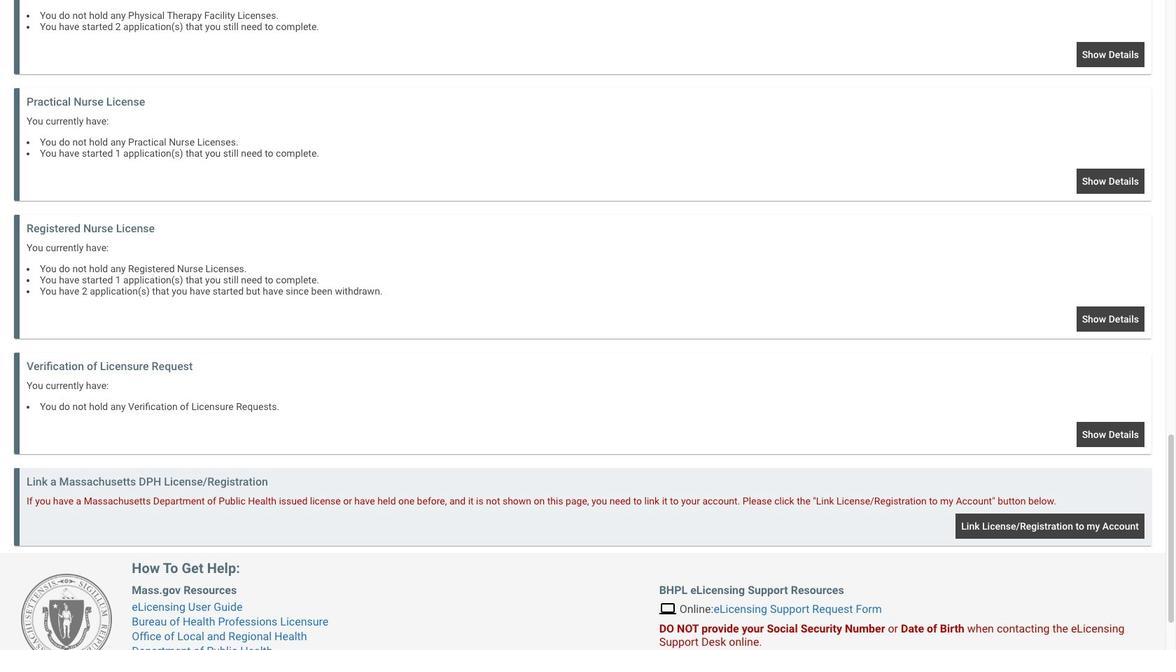Task type: locate. For each thing, give the bounding box(es) containing it.
massachusetts state seal image
[[21, 574, 112, 651]]



Task type: vqa. For each thing, say whether or not it's contained in the screenshot.
Massachusetts state seal image at the left bottom
yes



